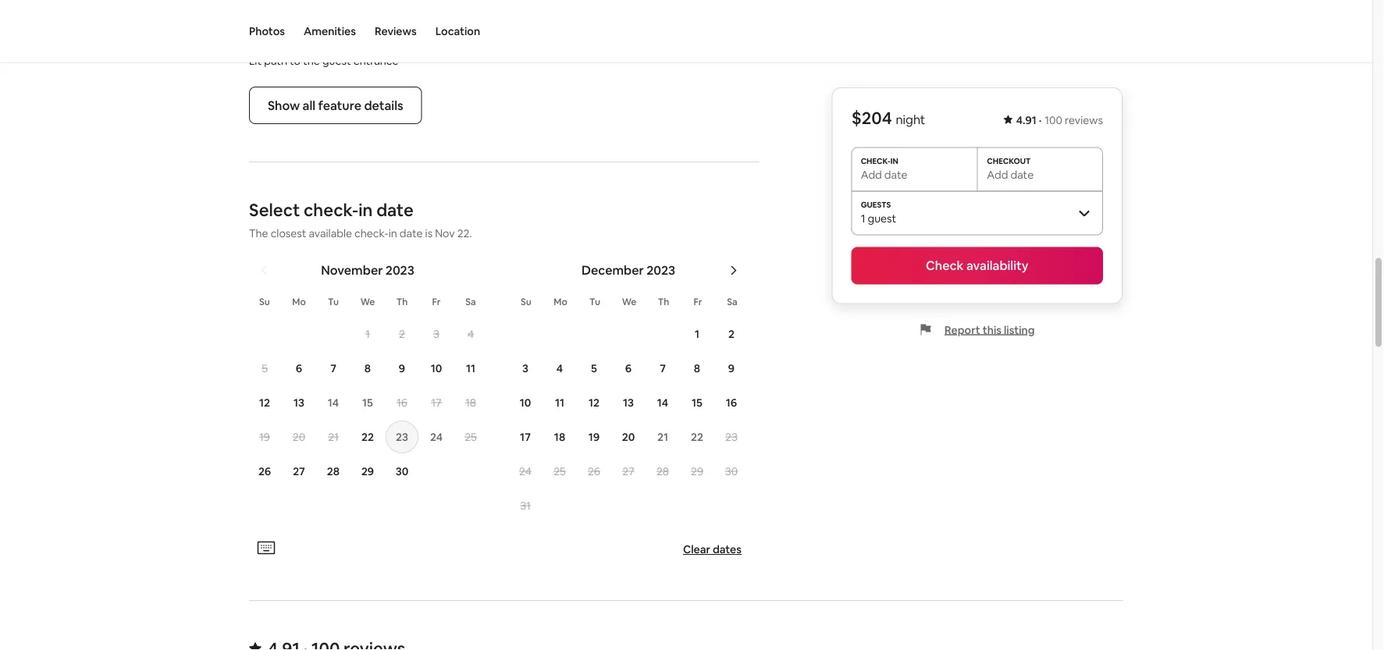 Task type: locate. For each thing, give the bounding box(es) containing it.
1 27 from the left
[[293, 465, 305, 479]]

0 horizontal spatial 27
[[293, 465, 305, 479]]

1 29 button from the left
[[350, 456, 385, 488]]

1 15 from the left
[[362, 396, 373, 410]]

1 vertical spatial 3 button
[[508, 353, 543, 385]]

10 button
[[419, 353, 454, 385], [508, 387, 543, 420]]

30 for second 30 button from right
[[396, 465, 408, 479]]

1 button for november 2023
[[350, 318, 385, 351]]

1 add date from the left
[[861, 167, 907, 181]]

1 2023 from the left
[[386, 262, 414, 278]]

add date
[[861, 167, 907, 181], [987, 167, 1034, 181]]

entrance up the "the"
[[287, 35, 340, 51]]

1 horizontal spatial entrance
[[353, 54, 398, 68]]

th
[[396, 296, 408, 309], [658, 296, 669, 309]]

listing
[[1004, 323, 1035, 337]]

11 button
[[454, 353, 488, 385], [543, 387, 577, 420]]

1 sa from the left
[[465, 296, 476, 309]]

1 horizontal spatial 21 button
[[646, 421, 680, 454]]

1 horizontal spatial 2
[[728, 328, 735, 342]]

24 for top 24 button
[[430, 431, 443, 445]]

1 horizontal spatial 2023
[[647, 262, 675, 278]]

add date up '1 guest' dropdown button
[[987, 167, 1034, 181]]

0 horizontal spatial 10
[[431, 362, 442, 376]]

show
[[268, 98, 300, 114]]

7
[[330, 362, 336, 376], [660, 362, 666, 376]]

0 horizontal spatial 19 button
[[247, 421, 282, 454]]

1 horizontal spatial 17
[[520, 431, 531, 445]]

1 13 from the left
[[294, 396, 304, 410]]

6 button
[[282, 353, 316, 385], [611, 353, 646, 385]]

1 vertical spatial 24
[[519, 465, 532, 479]]

7 for 1st 7 button
[[330, 362, 336, 376]]

12
[[259, 396, 270, 410], [589, 396, 599, 410]]

1 6 from the left
[[296, 362, 302, 376]]

2 27 from the left
[[622, 465, 634, 479]]

2 22 from the left
[[691, 431, 703, 445]]

14 button
[[316, 387, 350, 420], [646, 387, 680, 420]]

0 horizontal spatial 26 button
[[247, 456, 282, 488]]

0 horizontal spatial 14
[[328, 396, 339, 410]]

2 21 from the left
[[657, 431, 668, 445]]

2 28 from the left
[[656, 465, 669, 479]]

0 horizontal spatial 25
[[465, 431, 477, 445]]

0 horizontal spatial 20 button
[[282, 421, 316, 454]]

november
[[321, 262, 383, 278]]

1 vertical spatial 11 button
[[543, 387, 577, 420]]

0 horizontal spatial 23
[[396, 431, 408, 445]]

8 button
[[350, 353, 385, 385], [680, 353, 714, 385]]

2 horizontal spatial 1
[[861, 211, 865, 225]]

1 horizontal spatial we
[[622, 296, 636, 309]]

23 button
[[385, 421, 419, 454], [714, 421, 749, 454]]

1 horizontal spatial add date
[[987, 167, 1034, 181]]

guest
[[249, 35, 285, 51]]

nov
[[435, 227, 455, 241]]

tu down december at the top left of page
[[589, 296, 600, 309]]

2 19 button from the left
[[577, 421, 611, 454]]

2 mo from the left
[[554, 296, 567, 309]]

0 horizontal spatial 22
[[361, 431, 374, 445]]

guest inside dropdown button
[[868, 211, 896, 225]]

17 for the topmost 17 button
[[431, 396, 442, 410]]

22 button
[[350, 421, 385, 454], [680, 421, 714, 454]]

2 button
[[385, 318, 419, 351], [714, 318, 749, 351]]

0 horizontal spatial 12
[[259, 396, 270, 410]]

21 button
[[316, 421, 350, 454], [646, 421, 680, 454]]

13
[[294, 396, 304, 410], [623, 396, 634, 410]]

22 for 2nd "22" button
[[691, 431, 703, 445]]

1 button
[[350, 318, 385, 351], [680, 318, 714, 351]]

0 horizontal spatial 18 button
[[454, 387, 488, 420]]

mo
[[292, 296, 306, 309], [554, 296, 567, 309]]

1 horizontal spatial 20
[[622, 431, 635, 445]]

27
[[293, 465, 305, 479], [622, 465, 634, 479]]

0 horizontal spatial 19
[[259, 431, 270, 445]]

17 for bottommost 17 button
[[520, 431, 531, 445]]

1 21 button from the left
[[316, 421, 350, 454]]

2 9 button from the left
[[714, 353, 749, 385]]

5 for 2nd 5 button from right
[[262, 362, 268, 376]]

2 5 from the left
[[591, 362, 597, 376]]

1 21 from the left
[[328, 431, 339, 445]]

0 horizontal spatial 27 button
[[282, 456, 316, 488]]

1 vertical spatial 4
[[556, 362, 563, 376]]

check availability
[[926, 258, 1028, 274]]

1 horizontal spatial th
[[658, 296, 669, 309]]

15 button
[[350, 387, 385, 420], [680, 387, 714, 420]]

0 horizontal spatial add date
[[861, 167, 907, 181]]

reviews
[[375, 24, 417, 38]]

clear dates button
[[677, 537, 748, 563]]

1 horizontal spatial 6
[[625, 362, 632, 376]]

0 horizontal spatial 15
[[362, 396, 373, 410]]

0 horizontal spatial 2 button
[[385, 318, 419, 351]]

2 5 button from the left
[[577, 353, 611, 385]]

0 horizontal spatial 13 button
[[282, 387, 316, 420]]

0 horizontal spatial 3
[[433, 328, 439, 342]]

1 horizontal spatial 7 button
[[646, 353, 680, 385]]

2 for december 2023
[[728, 328, 735, 342]]

1 horizontal spatial 30
[[725, 465, 738, 479]]

27 for 2nd 27 button from right
[[293, 465, 305, 479]]

22
[[361, 431, 374, 445], [691, 431, 703, 445]]

0 horizontal spatial 15 button
[[350, 387, 385, 420]]

1 guest button
[[851, 191, 1103, 235]]

1 horizontal spatial 28
[[656, 465, 669, 479]]

0 horizontal spatial 17 button
[[419, 387, 454, 420]]

th down december 2023
[[658, 296, 669, 309]]

2 1 button from the left
[[680, 318, 714, 351]]

2023 right november
[[386, 262, 414, 278]]

16 button
[[385, 387, 419, 420], [714, 387, 749, 420]]

1 horizontal spatial 10
[[520, 396, 531, 410]]

2 button for november 2023
[[385, 318, 419, 351]]

1 22 button from the left
[[350, 421, 385, 454]]

1 5 from the left
[[262, 362, 268, 376]]

1 horizontal spatial tu
[[589, 296, 600, 309]]

29
[[361, 465, 374, 479], [691, 465, 703, 479]]

in up november 2023
[[359, 199, 373, 221]]

100
[[1045, 113, 1062, 127]]

and
[[343, 35, 365, 51]]

1 horizontal spatial 10 button
[[508, 387, 543, 420]]

2 for november 2023
[[399, 328, 405, 342]]

21 for 2nd 21 button from the left
[[657, 431, 668, 445]]

10
[[431, 362, 442, 376], [520, 396, 531, 410]]

1 horizontal spatial 30 button
[[714, 456, 749, 488]]

0 horizontal spatial 30 button
[[385, 456, 419, 488]]

0 horizontal spatial 30
[[396, 465, 408, 479]]

0 horizontal spatial 21 button
[[316, 421, 350, 454]]

1 horizontal spatial 12 button
[[577, 387, 611, 420]]

1 for december 2023
[[695, 328, 699, 342]]

2 19 from the left
[[588, 431, 600, 445]]

1 horizontal spatial 2 button
[[714, 318, 749, 351]]

0 horizontal spatial 28 button
[[316, 456, 350, 488]]

add up 1 guest at the right of page
[[861, 167, 882, 181]]

date up november 2023
[[376, 199, 414, 221]]

1 22 from the left
[[361, 431, 374, 445]]

23
[[396, 431, 408, 445], [725, 431, 738, 445]]

29 button
[[350, 456, 385, 488], [680, 456, 714, 488]]

1 horizontal spatial 1
[[695, 328, 699, 342]]

13 for 1st 13 "button" from the right
[[623, 396, 634, 410]]

1
[[861, 211, 865, 225], [365, 328, 370, 342], [695, 328, 699, 342]]

2 2023 from the left
[[647, 262, 675, 278]]

19 button
[[247, 421, 282, 454], [577, 421, 611, 454]]

sa
[[465, 296, 476, 309], [727, 296, 737, 309]]

2 7 from the left
[[660, 362, 666, 376]]

11 for the rightmost 11 button
[[555, 396, 564, 410]]

4
[[468, 328, 474, 342], [556, 362, 563, 376]]

we
[[360, 296, 375, 309], [622, 296, 636, 309]]

21 for second 21 button from right
[[328, 431, 339, 445]]

22.
[[457, 227, 472, 241]]

8
[[364, 362, 371, 376], [694, 362, 700, 376]]

1 horizontal spatial 23 button
[[714, 421, 749, 454]]

0 vertical spatial 11 button
[[454, 353, 488, 385]]

1 13 button from the left
[[282, 387, 316, 420]]

2 7 button from the left
[[646, 353, 680, 385]]

2 20 button from the left
[[611, 421, 646, 454]]

amenities
[[304, 24, 356, 38]]

2 2 button from the left
[[714, 318, 749, 351]]

check- up available
[[304, 199, 359, 221]]

2023 right december at the top left of page
[[647, 262, 675, 278]]

2023
[[386, 262, 414, 278], [647, 262, 675, 278]]

0 horizontal spatial we
[[360, 296, 375, 309]]

2 16 button from the left
[[714, 387, 749, 420]]

1 horizontal spatial 13
[[623, 396, 634, 410]]

availability
[[966, 258, 1028, 274]]

1 horizontal spatial 19 button
[[577, 421, 611, 454]]

select check-in date the closest available check-in date is nov 22.
[[249, 199, 472, 241]]

2 27 button from the left
[[611, 456, 646, 488]]

1 horizontal spatial fr
[[694, 296, 702, 309]]

2 23 button from the left
[[714, 421, 749, 454]]

5
[[262, 362, 268, 376], [591, 362, 597, 376]]

1 2 button from the left
[[385, 318, 419, 351]]

0 horizontal spatial 10 button
[[419, 353, 454, 385]]

guest
[[322, 54, 351, 68], [868, 211, 896, 225]]

2 28 button from the left
[[646, 456, 680, 488]]

1 horizontal spatial 27 button
[[611, 456, 646, 488]]

1 horizontal spatial 14 button
[[646, 387, 680, 420]]

0 horizontal spatial 28
[[327, 465, 340, 479]]

1 horizontal spatial 20 button
[[611, 421, 646, 454]]

2 sa from the left
[[727, 296, 737, 309]]

2 22 button from the left
[[680, 421, 714, 454]]

1 26 button from the left
[[247, 456, 282, 488]]

20 button
[[282, 421, 316, 454], [611, 421, 646, 454]]

1 20 from the left
[[293, 431, 305, 445]]

0 horizontal spatial entrance
[[287, 35, 340, 51]]

30 for 1st 30 button from the right
[[725, 465, 738, 479]]

24
[[430, 431, 443, 445], [519, 465, 532, 479]]

show all feature details
[[268, 98, 403, 114]]

0 horizontal spatial su
[[259, 296, 270, 309]]

0 vertical spatial in
[[359, 199, 373, 221]]

2 13 button from the left
[[611, 387, 646, 420]]

december
[[581, 262, 644, 278]]

30
[[396, 465, 408, 479], [725, 465, 738, 479]]

1 7 from the left
[[330, 362, 336, 376]]

clear
[[683, 543, 710, 557]]

1 15 button from the left
[[350, 387, 385, 420]]

2 13 from the left
[[623, 396, 634, 410]]

add
[[861, 167, 882, 181], [987, 167, 1008, 181]]

1 horizontal spatial 12
[[589, 396, 599, 410]]

1 horizontal spatial sa
[[727, 296, 737, 309]]

13 for first 13 "button" from the left
[[294, 396, 304, 410]]

0 horizontal spatial add
[[861, 167, 882, 181]]

19
[[259, 431, 270, 445], [588, 431, 600, 445]]

0 horizontal spatial 3 button
[[419, 318, 454, 351]]

check- up november 2023
[[354, 227, 389, 241]]

tu down november
[[328, 296, 339, 309]]

1 30 from the left
[[396, 465, 408, 479]]

1 horizontal spatial add
[[987, 167, 1008, 181]]

entrance
[[287, 35, 340, 51], [353, 54, 398, 68]]

2 button for december 2023
[[714, 318, 749, 351]]

1 horizontal spatial 7
[[660, 362, 666, 376]]

1 1 button from the left
[[350, 318, 385, 351]]

2 20 from the left
[[622, 431, 635, 445]]

date up 1 guest at the right of page
[[884, 167, 907, 181]]

12 button
[[247, 387, 282, 420], [577, 387, 611, 420]]

1 6 button from the left
[[282, 353, 316, 385]]

4 button
[[454, 318, 488, 351], [543, 353, 577, 385]]

1 2 from the left
[[399, 328, 405, 342]]

2023 for november 2023
[[386, 262, 414, 278]]

0 horizontal spatial 5
[[262, 362, 268, 376]]

1 horizontal spatial 25 button
[[543, 456, 577, 488]]

4.91
[[1016, 113, 1036, 127]]

closest
[[271, 227, 306, 241]]

su
[[259, 296, 270, 309], [521, 296, 532, 309]]

1 12 from the left
[[259, 396, 270, 410]]

0 horizontal spatial guest
[[322, 54, 351, 68]]

night
[[896, 112, 925, 128]]

3 button
[[419, 318, 454, 351], [508, 353, 543, 385]]

th down november 2023
[[396, 296, 408, 309]]

0 horizontal spatial 16 button
[[385, 387, 419, 420]]

1 horizontal spatial 4
[[556, 362, 563, 376]]

25 button
[[454, 421, 488, 454], [543, 456, 577, 488]]

1 horizontal spatial 24 button
[[508, 456, 543, 488]]

15
[[362, 396, 373, 410], [692, 396, 702, 410]]

1 20 button from the left
[[282, 421, 316, 454]]

add up '1 guest' dropdown button
[[987, 167, 1008, 181]]

november 2023
[[321, 262, 414, 278]]

in left is at the left
[[389, 227, 397, 241]]

1 14 from the left
[[328, 396, 339, 410]]

7 button
[[316, 353, 350, 385], [646, 353, 680, 385]]

1 horizontal spatial 23
[[725, 431, 738, 445]]

calendar application
[[230, 246, 1283, 537]]

2 6 button from the left
[[611, 353, 646, 385]]

we down december 2023
[[622, 296, 636, 309]]

1 8 from the left
[[364, 362, 371, 376]]

0 horizontal spatial 26
[[258, 465, 271, 479]]

1 horizontal spatial 21
[[657, 431, 668, 445]]

2 add date from the left
[[987, 167, 1034, 181]]

17
[[431, 396, 442, 410], [520, 431, 531, 445]]

1 vertical spatial 25 button
[[543, 456, 577, 488]]

1 horizontal spatial 4 button
[[543, 353, 577, 385]]

we down november 2023
[[360, 296, 375, 309]]

$204 night
[[851, 107, 925, 129]]

2 th from the left
[[658, 296, 669, 309]]

1 horizontal spatial 18 button
[[543, 421, 577, 454]]

available
[[309, 227, 352, 241]]

1 vertical spatial 18
[[554, 431, 565, 445]]

details
[[364, 98, 403, 114]]

1 23 from the left
[[396, 431, 408, 445]]

6
[[296, 362, 302, 376], [625, 362, 632, 376]]

1 14 button from the left
[[316, 387, 350, 420]]

add date up 1 guest at the right of page
[[861, 167, 907, 181]]

2 2 from the left
[[728, 328, 735, 342]]

2
[[399, 328, 405, 342], [728, 328, 735, 342]]

0 horizontal spatial 20
[[293, 431, 305, 445]]

28
[[327, 465, 340, 479], [656, 465, 669, 479]]

0 horizontal spatial th
[[396, 296, 408, 309]]

1 28 from the left
[[327, 465, 340, 479]]

0 vertical spatial 4
[[468, 328, 474, 342]]

1 horizontal spatial 6 button
[[611, 353, 646, 385]]

check-
[[304, 199, 359, 221], [354, 227, 389, 241]]

20
[[293, 431, 305, 445], [622, 431, 635, 445]]

0 horizontal spatial 21
[[328, 431, 339, 445]]

1 horizontal spatial 29
[[691, 465, 703, 479]]

lit
[[249, 54, 262, 68]]

0 horizontal spatial 29
[[361, 465, 374, 479]]

1 vertical spatial 25
[[554, 465, 566, 479]]

tu
[[328, 296, 339, 309], [589, 296, 600, 309]]

0 vertical spatial guest
[[322, 54, 351, 68]]

26 button
[[247, 456, 282, 488], [577, 456, 611, 488]]

2 30 from the left
[[725, 465, 738, 479]]

entrance down parking
[[353, 54, 398, 68]]

22 for second "22" button from the right
[[361, 431, 374, 445]]



Task type: describe. For each thing, give the bounding box(es) containing it.
date down 4.91
[[1011, 167, 1034, 181]]

1 23 button from the left
[[385, 421, 419, 454]]

1 9 button from the left
[[385, 353, 419, 385]]

1 we from the left
[[360, 296, 375, 309]]

is
[[425, 227, 433, 241]]

0 vertical spatial 10 button
[[419, 353, 454, 385]]

27 for 1st 27 button from right
[[622, 465, 634, 479]]

this
[[983, 323, 1002, 337]]

1 8 button from the left
[[350, 353, 385, 385]]

2 fr from the left
[[694, 296, 702, 309]]

2 6 from the left
[[625, 362, 632, 376]]

0 vertical spatial 25
[[465, 431, 477, 445]]

2 29 button from the left
[[680, 456, 714, 488]]

18 for the bottom 18 button
[[554, 431, 565, 445]]

1 add from the left
[[861, 167, 882, 181]]

1 vertical spatial 10
[[520, 396, 531, 410]]

amenities button
[[304, 0, 356, 62]]

parking
[[368, 35, 412, 51]]

2 12 button from the left
[[577, 387, 611, 420]]

1 vertical spatial entrance
[[353, 54, 398, 68]]

to
[[290, 54, 301, 68]]

2 26 from the left
[[588, 465, 600, 479]]

december 2023
[[581, 262, 675, 278]]

2023 for december 2023
[[647, 262, 675, 278]]

1 26 from the left
[[258, 465, 271, 479]]

1 5 button from the left
[[247, 353, 282, 385]]

2 14 button from the left
[[646, 387, 680, 420]]

1 9 from the left
[[399, 362, 405, 376]]

2 21 button from the left
[[646, 421, 680, 454]]

1 su from the left
[[259, 296, 270, 309]]

1 horizontal spatial 11 button
[[543, 387, 577, 420]]

check
[[926, 258, 964, 274]]

all
[[303, 98, 315, 114]]

1 tu from the left
[[328, 296, 339, 309]]

1 mo from the left
[[292, 296, 306, 309]]

feature
[[318, 98, 361, 114]]

31
[[520, 499, 531, 513]]

reviews button
[[375, 0, 417, 62]]

dates
[[713, 543, 742, 557]]

24 for the right 24 button
[[519, 465, 532, 479]]

1 27 button from the left
[[282, 456, 316, 488]]

2 12 from the left
[[589, 396, 599, 410]]

2 16 from the left
[[726, 396, 737, 410]]

2 15 from the left
[[692, 396, 702, 410]]

1 vertical spatial check-
[[354, 227, 389, 241]]

1 horizontal spatial 25
[[554, 465, 566, 479]]

2 29 from the left
[[691, 465, 703, 479]]

1 vertical spatial in
[[389, 227, 397, 241]]

1 12 button from the left
[[247, 387, 282, 420]]

check availability button
[[851, 247, 1103, 285]]

0 horizontal spatial in
[[359, 199, 373, 221]]

1 30 button from the left
[[385, 456, 419, 488]]

1 16 button from the left
[[385, 387, 419, 420]]

11 for the top 11 button
[[466, 362, 475, 376]]

0 vertical spatial 18 button
[[454, 387, 488, 420]]

2 26 button from the left
[[577, 456, 611, 488]]

$204
[[851, 107, 892, 129]]

2 su from the left
[[521, 296, 532, 309]]

guest entrance and parking lit path to the guest entrance
[[249, 35, 412, 68]]

the
[[249, 227, 268, 241]]

5 for 1st 5 button from right
[[591, 362, 597, 376]]

accessibility features region
[[243, 0, 765, 125]]

1 19 from the left
[[259, 431, 270, 445]]

1 28 button from the left
[[316, 456, 350, 488]]

location
[[435, 24, 480, 38]]

1 16 from the left
[[397, 396, 407, 410]]

0 vertical spatial 25 button
[[454, 421, 488, 454]]

1 guest
[[861, 211, 896, 225]]

0 vertical spatial 24 button
[[419, 421, 454, 454]]

date left is at the left
[[400, 227, 423, 241]]

2 tu from the left
[[589, 296, 600, 309]]

1 vertical spatial 17 button
[[508, 421, 543, 454]]

18 for the topmost 18 button
[[465, 396, 476, 410]]

1 inside dropdown button
[[861, 211, 865, 225]]

1 fr from the left
[[432, 296, 441, 309]]

location button
[[435, 0, 480, 62]]

1 vertical spatial 10 button
[[508, 387, 543, 420]]

1 29 from the left
[[361, 465, 374, 479]]

the
[[303, 54, 320, 68]]

show all feature details button
[[249, 87, 422, 125]]

2 8 from the left
[[694, 362, 700, 376]]

1 vertical spatial 18 button
[[543, 421, 577, 454]]

1 for november 2023
[[365, 328, 370, 342]]

2 we from the left
[[622, 296, 636, 309]]

2 23 from the left
[[725, 431, 738, 445]]

1 7 button from the left
[[316, 353, 350, 385]]

20 for second 20 button from the left
[[622, 431, 635, 445]]

photos
[[249, 24, 285, 38]]

report this listing button
[[920, 323, 1035, 337]]

photos button
[[249, 0, 285, 62]]

0 vertical spatial check-
[[304, 199, 359, 221]]

reviews
[[1065, 113, 1103, 127]]

0 horizontal spatial 4
[[468, 328, 474, 342]]

4.91 · 100 reviews
[[1016, 113, 1103, 127]]

1 button for december 2023
[[680, 318, 714, 351]]

report this listing
[[945, 323, 1035, 337]]

1 horizontal spatial 3
[[522, 362, 528, 376]]

1 th from the left
[[396, 296, 408, 309]]

20 for second 20 button from right
[[293, 431, 305, 445]]

report
[[945, 323, 980, 337]]

clear dates
[[683, 543, 742, 557]]

7 for first 7 button from the right
[[660, 362, 666, 376]]

0 vertical spatial 17 button
[[419, 387, 454, 420]]

2 9 from the left
[[728, 362, 735, 376]]

·
[[1039, 113, 1042, 127]]

guest inside guest entrance and parking lit path to the guest entrance
[[322, 54, 351, 68]]

0 vertical spatial 4 button
[[454, 318, 488, 351]]

2 14 from the left
[[657, 396, 668, 410]]

2 add from the left
[[987, 167, 1008, 181]]

select
[[249, 199, 300, 221]]

31 button
[[508, 490, 543, 523]]

0 vertical spatial 3 button
[[419, 318, 454, 351]]

0 vertical spatial entrance
[[287, 35, 340, 51]]

2 30 button from the left
[[714, 456, 749, 488]]

path
[[264, 54, 287, 68]]

2 15 button from the left
[[680, 387, 714, 420]]

2 8 button from the left
[[680, 353, 714, 385]]

1 19 button from the left
[[247, 421, 282, 454]]



Task type: vqa. For each thing, say whether or not it's contained in the screenshot.
second 14 from the right
yes



